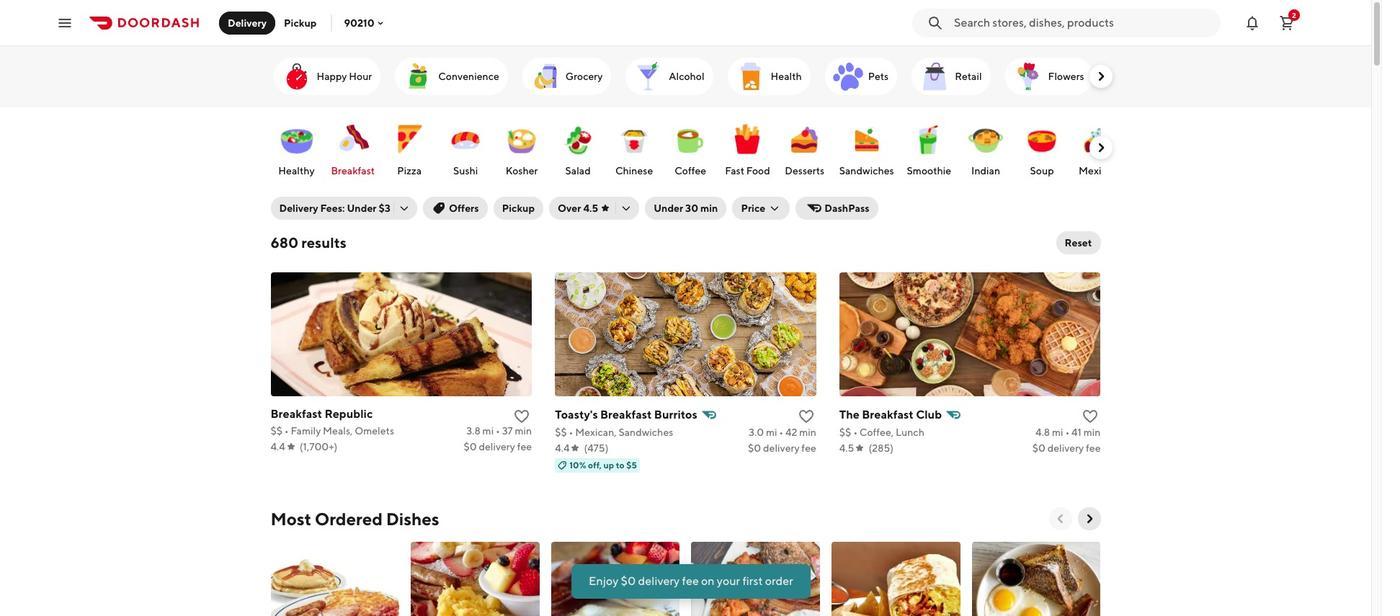 Task type: vqa. For each thing, say whether or not it's contained in the screenshot.
FIND RESTAURANTS image
no



Task type: describe. For each thing, give the bounding box(es) containing it.
offers button
[[423, 197, 488, 220]]

mexican
[[1079, 165, 1118, 177]]

coffee
[[675, 165, 707, 177]]

fees:
[[320, 203, 345, 214]]

smoothie
[[907, 165, 952, 177]]

next button of carousel image
[[1094, 141, 1108, 155]]

(475)
[[584, 443, 609, 454]]

mi for toasty's breakfast burritos
[[766, 427, 777, 438]]

(285)
[[869, 443, 894, 454]]

club
[[916, 408, 942, 422]]

breakfast up family
[[271, 407, 322, 421]]

min for $$ • family meals, omelets
[[515, 425, 532, 437]]

flowers image
[[1011, 59, 1046, 94]]

0 vertical spatial next button of carousel image
[[1094, 69, 1108, 84]]

3.0 mi • 42 min
[[749, 427, 817, 438]]

grocery link
[[522, 58, 612, 95]]

most
[[271, 509, 311, 529]]

pickup for bottommost pickup button
[[502, 203, 535, 214]]

under 30 min
[[654, 203, 718, 214]]

37
[[502, 425, 513, 437]]

salad
[[566, 165, 591, 177]]

family
[[291, 425, 321, 437]]

dashpass
[[825, 203, 870, 214]]

0 horizontal spatial $$
[[271, 425, 283, 437]]

the breakfast club
[[840, 408, 942, 422]]

pizza
[[397, 165, 422, 177]]

happy hour
[[317, 71, 372, 82]]

dishes
[[386, 509, 439, 529]]

results
[[302, 234, 347, 251]]

4.8
[[1036, 427, 1051, 438]]

omelets
[[355, 425, 394, 437]]

$$ for the
[[840, 427, 852, 438]]

enjoy
[[589, 575, 619, 588]]

reset
[[1065, 237, 1092, 249]]

680
[[271, 234, 299, 251]]

price
[[741, 203, 766, 214]]

0 horizontal spatial mi
[[483, 425, 494, 437]]

$5
[[627, 460, 637, 471]]

$​0 for toasty's
[[748, 443, 761, 454]]

retail link
[[912, 58, 991, 95]]

burritos
[[654, 408, 698, 422]]

chinese
[[616, 165, 653, 177]]

1 vertical spatial pickup button
[[494, 197, 544, 220]]

10%
[[570, 460, 586, 471]]

pets link
[[825, 58, 898, 95]]

notification bell image
[[1244, 14, 1262, 31]]

• down toasty's
[[569, 427, 573, 438]]

(1,700+)
[[300, 441, 338, 453]]

retail
[[955, 71, 982, 82]]

• left family
[[285, 425, 289, 437]]

3.0
[[749, 427, 764, 438]]

delivery fees: under $3
[[279, 203, 391, 214]]

over 4.5 button
[[549, 197, 640, 220]]

alcohol link
[[626, 58, 713, 95]]

health link
[[728, 58, 811, 95]]

happy
[[317, 71, 347, 82]]

open menu image
[[56, 14, 74, 31]]

price button
[[733, 197, 790, 220]]

toasty's breakfast burritos
[[555, 408, 698, 422]]

over
[[558, 203, 581, 214]]

kosher
[[506, 165, 538, 177]]

1 vertical spatial 4.5
[[840, 443, 855, 454]]

breakfast up $$ • mexican, sandwiches
[[600, 408, 652, 422]]

mi for the breakfast club
[[1053, 427, 1064, 438]]

pets
[[868, 71, 889, 82]]

click to add this store to your saved list image for 41
[[1082, 408, 1100, 425]]

• left 42
[[779, 427, 784, 438]]

41
[[1072, 427, 1082, 438]]

desserts
[[785, 165, 825, 177]]

2 button
[[1273, 8, 1302, 37]]

10% off, up to $5
[[570, 460, 637, 471]]

4.4 for $$ • family meals, omelets
[[271, 441, 285, 453]]

Store search: begin typing to search for stores available on DoorDash text field
[[954, 15, 1213, 31]]

first
[[743, 575, 763, 588]]

0 horizontal spatial $​0 delivery fee
[[464, 441, 532, 453]]

your
[[717, 575, 740, 588]]

retail image
[[918, 59, 952, 94]]

$​0 for the
[[1033, 443, 1046, 454]]

fast food
[[725, 165, 770, 177]]

happy hour image
[[279, 59, 314, 94]]

indian
[[972, 165, 1001, 177]]

soup
[[1031, 165, 1054, 177]]

min inside button
[[701, 203, 718, 214]]



Task type: locate. For each thing, give the bounding box(es) containing it.
0 horizontal spatial pickup button
[[275, 11, 325, 34]]

pickup right delivery button
[[284, 17, 317, 28]]

3.8 mi • 37 min
[[467, 425, 532, 437]]

mi right the 4.8
[[1053, 427, 1064, 438]]

fee left on
[[682, 575, 699, 588]]

$​0 delivery fee
[[464, 441, 532, 453], [748, 443, 817, 454], [1033, 443, 1101, 454]]

most ordered dishes
[[271, 509, 439, 529]]

delivery for 41
[[1048, 443, 1084, 454]]

0 horizontal spatial sandwiches
[[619, 427, 674, 438]]

0 vertical spatial sandwiches
[[840, 165, 894, 177]]

4.4 for $$ • mexican, sandwiches
[[555, 443, 570, 454]]

previous button of carousel image
[[1054, 512, 1068, 526]]

under inside button
[[654, 203, 684, 214]]

680 results
[[271, 234, 347, 251]]

min down click to add this store to your saved list image
[[800, 427, 817, 438]]

$$ • coffee, lunch
[[840, 427, 925, 438]]

click to add this store to your saved list image right 37
[[513, 408, 531, 425]]

min right 41
[[1084, 427, 1101, 438]]

ordered
[[315, 509, 383, 529]]

delivery button
[[219, 11, 275, 34]]

grocery
[[566, 71, 603, 82]]

click to add this store to your saved list image for 37
[[513, 408, 531, 425]]

sandwiches up dashpass at the top right
[[840, 165, 894, 177]]

$$ left family
[[271, 425, 283, 437]]

$0
[[621, 575, 636, 588]]

0 vertical spatial 4.5
[[583, 203, 598, 214]]

1 vertical spatial delivery
[[279, 203, 318, 214]]

90210 button
[[344, 17, 386, 28]]

fee for 3.0 mi • 42 min
[[802, 443, 817, 454]]

breakfast republic
[[271, 407, 373, 421]]

delivery
[[479, 441, 515, 453], [763, 443, 800, 454], [1048, 443, 1084, 454], [638, 575, 680, 588]]

$​0 down the 4.8
[[1033, 443, 1046, 454]]

1 horizontal spatial delivery
[[279, 203, 318, 214]]

1 horizontal spatial pickup
[[502, 203, 535, 214]]

grocery image
[[528, 59, 563, 94]]

convenience link
[[395, 58, 508, 95]]

food
[[747, 165, 770, 177]]

alcohol image
[[632, 59, 666, 94]]

4.5 inside button
[[583, 203, 598, 214]]

4.5 down "the"
[[840, 443, 855, 454]]

under
[[347, 203, 377, 214], [654, 203, 684, 214]]

alcohol
[[669, 71, 705, 82]]

1 under from the left
[[347, 203, 377, 214]]

off,
[[588, 460, 602, 471]]

1 horizontal spatial pickup button
[[494, 197, 544, 220]]

fee
[[517, 441, 532, 453], [802, 443, 817, 454], [1086, 443, 1101, 454], [682, 575, 699, 588]]

sushi
[[453, 165, 478, 177]]

2 click to add this store to your saved list image from the left
[[1082, 408, 1100, 425]]

• left 41
[[1066, 427, 1070, 438]]

flowers link
[[1005, 58, 1093, 95]]

mi right "3.8"
[[483, 425, 494, 437]]

$​0 delivery fee down 4.8 mi • 41 min
[[1033, 443, 1101, 454]]

1 horizontal spatial click to add this store to your saved list image
[[1082, 408, 1100, 425]]

mexican,
[[575, 427, 617, 438]]

delivery for delivery
[[228, 17, 267, 28]]

$​0 delivery fee down 3.0 mi • 42 min
[[748, 443, 817, 454]]

sandwiches
[[840, 165, 894, 177], [619, 427, 674, 438]]

$​0 delivery fee for the breakfast club
[[1033, 443, 1101, 454]]

2 horizontal spatial $​0
[[1033, 443, 1046, 454]]

click to add this store to your saved list image
[[798, 408, 815, 425]]

delivery for 42
[[763, 443, 800, 454]]

0 horizontal spatial $​0
[[464, 441, 477, 453]]

0 horizontal spatial 4.5
[[583, 203, 598, 214]]

offers
[[449, 203, 479, 214]]

over 4.5
[[558, 203, 598, 214]]

4.4
[[271, 441, 285, 453], [555, 443, 570, 454]]

$$ for toasty's
[[555, 427, 567, 438]]

flowers
[[1049, 71, 1085, 82]]

0 horizontal spatial 4.4
[[271, 441, 285, 453]]

min
[[701, 203, 718, 214], [515, 425, 532, 437], [800, 427, 817, 438], [1084, 427, 1101, 438]]

1 horizontal spatial mi
[[766, 427, 777, 438]]

$​0
[[464, 441, 477, 453], [748, 443, 761, 454], [1033, 443, 1046, 454]]

0 vertical spatial pickup
[[284, 17, 317, 28]]

fee for 4.8 mi • 41 min
[[1086, 443, 1101, 454]]

4.4 left (1,700+)
[[271, 441, 285, 453]]

pickup button
[[275, 11, 325, 34], [494, 197, 544, 220]]

delivery down 3.0 mi • 42 min
[[763, 443, 800, 454]]

$​0 down 3.0
[[748, 443, 761, 454]]

convenience image
[[401, 59, 436, 94]]

1 horizontal spatial under
[[654, 203, 684, 214]]

fee down 3.8 mi • 37 min
[[517, 441, 532, 453]]

• down "the"
[[854, 427, 858, 438]]

click to add this store to your saved list image
[[513, 408, 531, 425], [1082, 408, 1100, 425]]

pickup button up happy hour 'icon'
[[275, 11, 325, 34]]

1 horizontal spatial 4.5
[[840, 443, 855, 454]]

min for $$ • coffee, lunch
[[1084, 427, 1101, 438]]

click to add this store to your saved list image up 4.8 mi • 41 min
[[1082, 408, 1100, 425]]

0 vertical spatial pickup button
[[275, 11, 325, 34]]

pickup for topmost pickup button
[[284, 17, 317, 28]]

next button of carousel image right flowers
[[1094, 69, 1108, 84]]

pickup button down kosher
[[494, 197, 544, 220]]

3 items, open order cart image
[[1279, 14, 1296, 31]]

lunch
[[896, 427, 925, 438]]

2
[[1293, 10, 1297, 19]]

republic
[[325, 407, 373, 421]]

enjoy $0 delivery fee on your first order
[[589, 575, 794, 588]]

2 horizontal spatial $​0 delivery fee
[[1033, 443, 1101, 454]]

delivery right the $0
[[638, 575, 680, 588]]

breakfast up delivery fees: under $3
[[331, 165, 375, 177]]

1 horizontal spatial $​0 delivery fee
[[748, 443, 817, 454]]

4.8 mi • 41 min
[[1036, 427, 1101, 438]]

the
[[840, 408, 860, 422]]

$3
[[379, 203, 391, 214]]

$​0 down "3.8"
[[464, 441, 477, 453]]

happy hour link
[[274, 58, 381, 95]]

fast
[[725, 165, 745, 177]]

delivery inside button
[[228, 17, 267, 28]]

hour
[[349, 71, 372, 82]]

fee down 4.8 mi • 41 min
[[1086, 443, 1101, 454]]

1 vertical spatial pickup
[[502, 203, 535, 214]]

• left 37
[[496, 425, 500, 437]]

•
[[285, 425, 289, 437], [496, 425, 500, 437], [569, 427, 573, 438], [779, 427, 784, 438], [854, 427, 858, 438], [1066, 427, 1070, 438]]

order
[[765, 575, 794, 588]]

1 vertical spatial sandwiches
[[619, 427, 674, 438]]

1 vertical spatial next button of carousel image
[[1082, 512, 1097, 526]]

meals,
[[323, 425, 353, 437]]

0 horizontal spatial pickup
[[284, 17, 317, 28]]

reset button
[[1056, 231, 1101, 254]]

health image
[[734, 59, 768, 94]]

next button of carousel image right previous button of carousel image on the right bottom
[[1082, 512, 1097, 526]]

90210
[[344, 17, 375, 28]]

$$ down toasty's
[[555, 427, 567, 438]]

min right 30
[[701, 203, 718, 214]]

3.8
[[467, 425, 481, 437]]

$​0 delivery fee down 3.8 mi • 37 min
[[464, 441, 532, 453]]

breakfast up $$ • coffee, lunch at the bottom of the page
[[862, 408, 914, 422]]

next button of carousel image
[[1094, 69, 1108, 84], [1082, 512, 1097, 526]]

mi right 3.0
[[766, 427, 777, 438]]

1 horizontal spatial sandwiches
[[840, 165, 894, 177]]

1 horizontal spatial $​0
[[748, 443, 761, 454]]

1 click to add this store to your saved list image from the left
[[513, 408, 531, 425]]

min right 37
[[515, 425, 532, 437]]

$$ • mexican, sandwiches
[[555, 427, 674, 438]]

4.4 up 10%
[[555, 443, 570, 454]]

0 horizontal spatial under
[[347, 203, 377, 214]]

to
[[616, 460, 625, 471]]

0 horizontal spatial delivery
[[228, 17, 267, 28]]

$$ • family meals, omelets
[[271, 425, 394, 437]]

$​0 delivery fee for toasty's breakfast burritos
[[748, 443, 817, 454]]

pickup
[[284, 17, 317, 28], [502, 203, 535, 214]]

2 horizontal spatial $$
[[840, 427, 852, 438]]

dashpass button
[[796, 197, 878, 220]]

0 horizontal spatial click to add this store to your saved list image
[[513, 408, 531, 425]]

sandwiches down the toasty's breakfast burritos
[[619, 427, 674, 438]]

min for $$ • mexican, sandwiches
[[800, 427, 817, 438]]

42
[[786, 427, 798, 438]]

healthy
[[279, 165, 315, 177]]

4.5 right over
[[583, 203, 598, 214]]

delivery down 4.8 mi • 41 min
[[1048, 443, 1084, 454]]

1 horizontal spatial $$
[[555, 427, 567, 438]]

30
[[686, 203, 699, 214]]

toasty's
[[555, 408, 598, 422]]

4.5
[[583, 203, 598, 214], [840, 443, 855, 454]]

2 horizontal spatial mi
[[1053, 427, 1064, 438]]

coffee,
[[860, 427, 894, 438]]

0 vertical spatial delivery
[[228, 17, 267, 28]]

2 under from the left
[[654, 203, 684, 214]]

fee for 3.8 mi • 37 min
[[517, 441, 532, 453]]

up
[[604, 460, 614, 471]]

under 30 min button
[[645, 197, 727, 220]]

delivery for 37
[[479, 441, 515, 453]]

delivery for delivery fees: under $3
[[279, 203, 318, 214]]

delivery down 3.8 mi • 37 min
[[479, 441, 515, 453]]

convenience
[[438, 71, 499, 82]]

$$ down "the"
[[840, 427, 852, 438]]

breakfast
[[331, 165, 375, 177], [271, 407, 322, 421], [600, 408, 652, 422], [862, 408, 914, 422]]

1 horizontal spatial 4.4
[[555, 443, 570, 454]]

pickup down kosher
[[502, 203, 535, 214]]

health
[[771, 71, 802, 82]]

under left 30
[[654, 203, 684, 214]]

under left $3
[[347, 203, 377, 214]]

pets image
[[831, 59, 866, 94]]

on
[[701, 575, 715, 588]]

fee down 3.0 mi • 42 min
[[802, 443, 817, 454]]



